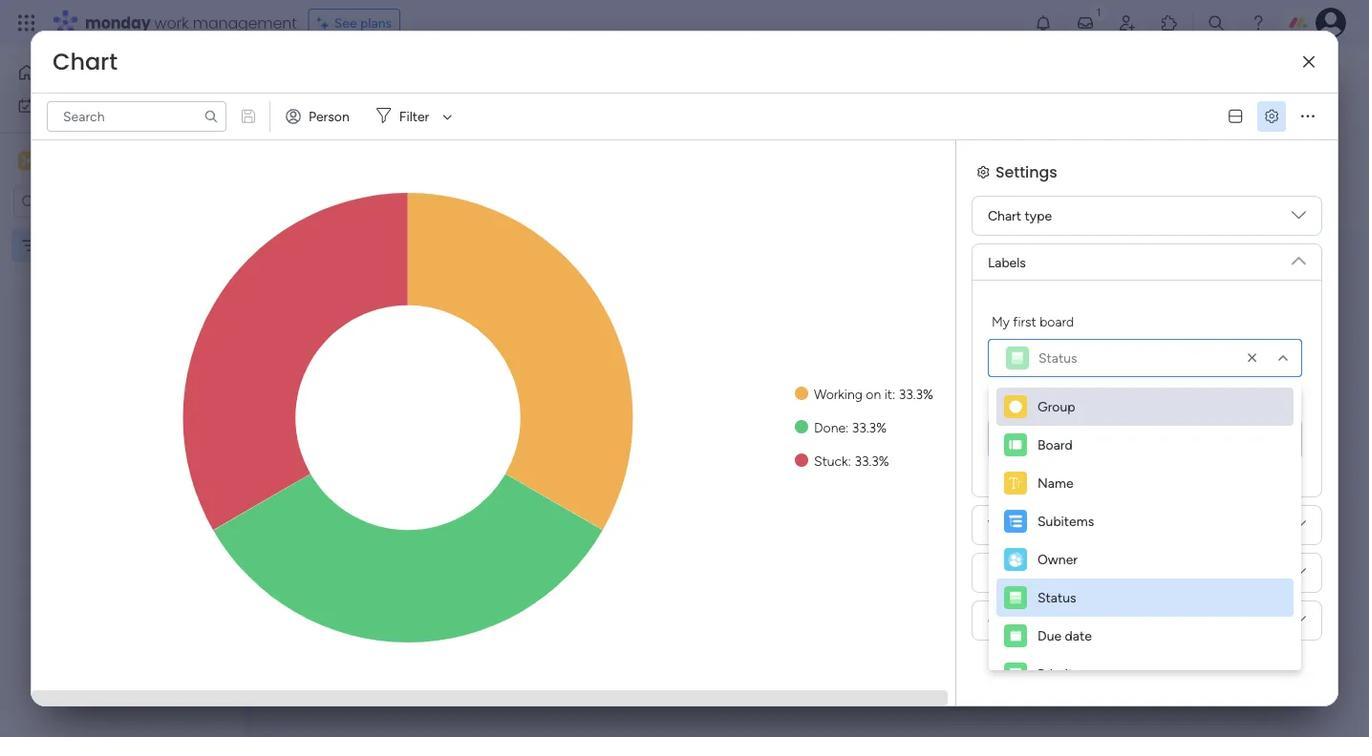 Task type: locate. For each thing, give the bounding box(es) containing it.
monday work management
[[85, 12, 297, 33]]

john smith image
[[1316, 8, 1347, 38]]

None search field
[[47, 101, 227, 132]]

board inside group
[[1040, 314, 1075, 330]]

work
[[154, 12, 189, 33], [64, 98, 93, 114]]

2 dapulse dropdown down arrow image from the top
[[1292, 614, 1307, 635]]

dapulse dropdown down arrow image for type
[[1292, 208, 1307, 230]]

0 vertical spatial first
[[1014, 314, 1037, 330]]

work right monday
[[154, 12, 189, 33]]

subitems inside heading
[[992, 395, 1048, 411]]

widget
[[483, 115, 525, 131]]

0 vertical spatial board
[[1040, 314, 1075, 330]]

status up of
[[1039, 350, 1078, 367]]

option
[[0, 228, 244, 232]]

1 horizontal spatial my
[[992, 314, 1010, 330]]

status
[[1039, 350, 1078, 367], [1038, 590, 1077, 607]]

board down "my first board" group
[[1116, 395, 1150, 411]]

stuck : 33.3%
[[814, 453, 890, 469]]

33.3% down on
[[853, 420, 887, 436]]

0 vertical spatial status
[[1039, 350, 1078, 367]]

subitems up 'no'
[[992, 395, 1048, 411]]

choose groups
[[988, 613, 1080, 629]]

1 vertical spatial work
[[64, 98, 93, 114]]

dapulse dropdown down arrow image
[[1292, 247, 1307, 268], [1292, 614, 1307, 635]]

0 vertical spatial subitems
[[992, 395, 1048, 411]]

0 vertical spatial work
[[154, 12, 189, 33]]

33.3% down done : 33.3%
[[855, 453, 890, 469]]

person button
[[278, 101, 361, 132]]

more
[[988, 565, 1019, 582]]

dapulse x slim image
[[1304, 55, 1315, 69]]

2 vertical spatial :
[[848, 453, 852, 469]]

2 vertical spatial 33.3%
[[855, 453, 890, 469]]

0 vertical spatial :
[[893, 386, 896, 402]]

board
[[1038, 437, 1073, 454]]

project
[[329, 115, 372, 132]]

more dots image
[[1302, 110, 1315, 124]]

: down done : 33.3%
[[848, 453, 852, 469]]

my right of
[[1068, 395, 1086, 411]]

first
[[1014, 314, 1037, 330], [1089, 395, 1112, 411]]

chart
[[53, 46, 118, 78], [988, 208, 1022, 224]]

33.3%
[[899, 386, 934, 402], [853, 420, 887, 436], [855, 453, 890, 469]]

chart for chart
[[53, 46, 118, 78]]

0 vertical spatial my
[[42, 98, 60, 114]]

0 horizontal spatial my
[[42, 98, 60, 114]]

0 vertical spatial dapulse dropdown down arrow image
[[1292, 208, 1307, 230]]

33.3% for stuck : 33.3%
[[855, 453, 890, 469]]

dapulse dropdown down arrow image
[[1292, 208, 1307, 230], [1292, 518, 1307, 540], [1292, 566, 1307, 587]]

2 vertical spatial dapulse dropdown down arrow image
[[1292, 566, 1307, 587]]

m
[[22, 153, 33, 169]]

: right on
[[893, 386, 896, 402]]

first down "labels"
[[1014, 314, 1037, 330]]

1 vertical spatial my
[[992, 314, 1010, 330]]

1 vertical spatial first
[[1089, 395, 1112, 411]]

0 vertical spatial dapulse dropdown down arrow image
[[1292, 247, 1307, 268]]

0 vertical spatial 33.3%
[[899, 386, 934, 402]]

status inside "my first board" group
[[1039, 350, 1078, 367]]

:
[[893, 386, 896, 402], [846, 420, 849, 436], [848, 453, 852, 469]]

1 horizontal spatial first
[[1089, 395, 1112, 411]]

settings
[[996, 161, 1058, 183]]

1 vertical spatial :
[[846, 420, 849, 436]]

: for done : 33.3%
[[846, 420, 849, 436]]

0 vertical spatial chart
[[53, 46, 118, 78]]

search image
[[204, 109, 219, 124]]

see plans
[[334, 15, 392, 31]]

settings
[[1023, 565, 1071, 582]]

main
[[44, 152, 77, 170]]

2 horizontal spatial my
[[1068, 395, 1086, 411]]

inbox image
[[1076, 13, 1095, 33]]

1 horizontal spatial chart
[[988, 208, 1022, 224]]

1 dapulse dropdown down arrow image from the top
[[1292, 208, 1307, 230]]

1 vertical spatial board
[[1116, 395, 1150, 411]]

done
[[814, 420, 846, 436]]

v2 settings line image
[[1266, 110, 1279, 124]]

subitems up owner
[[1038, 514, 1095, 530]]

work for monday
[[154, 12, 189, 33]]

dapulse dropdown down arrow image for settings
[[1292, 566, 1307, 587]]

1 horizontal spatial board
[[1116, 395, 1150, 411]]

2 vertical spatial my
[[1068, 395, 1086, 411]]

chart for chart type
[[988, 208, 1022, 224]]

1 vertical spatial status
[[1038, 590, 1077, 607]]

0 horizontal spatial board
[[1040, 314, 1075, 330]]

my inside subitems of my first board heading
[[1068, 395, 1086, 411]]

3 dapulse dropdown down arrow image from the top
[[1292, 566, 1307, 587]]

status up groups
[[1038, 590, 1077, 607]]

list box
[[0, 226, 244, 520]]

33.3% for done : 33.3%
[[853, 420, 887, 436]]

work for my
[[64, 98, 93, 114]]

my
[[42, 98, 60, 114], [992, 314, 1010, 330], [1068, 395, 1086, 411]]

person
[[309, 108, 350, 125]]

board
[[1040, 314, 1075, 330], [1116, 395, 1150, 411]]

select product image
[[17, 13, 36, 33]]

board up of
[[1040, 314, 1075, 330]]

my inside my first board heading
[[992, 314, 1010, 330]]

1 dapulse dropdown down arrow image from the top
[[1292, 247, 1307, 268]]

values
[[988, 518, 1028, 534]]

1 horizontal spatial work
[[154, 12, 189, 33]]

plans
[[360, 15, 392, 31]]

add widget button
[[420, 108, 533, 139]]

main content
[[253, 228, 1370, 738]]

my down 'home'
[[42, 98, 60, 114]]

0 horizontal spatial first
[[1014, 314, 1037, 330]]

1 vertical spatial dapulse dropdown down arrow image
[[1292, 518, 1307, 540]]

1 vertical spatial dapulse dropdown down arrow image
[[1292, 614, 1307, 635]]

filter button
[[369, 101, 459, 132]]

1 vertical spatial subitems
[[1038, 514, 1095, 530]]

my work button
[[11, 90, 206, 121]]

it
[[885, 386, 893, 402]]

priority
[[1038, 667, 1081, 683]]

0 horizontal spatial work
[[64, 98, 93, 114]]

my for my work
[[42, 98, 60, 114]]

main workspace
[[44, 152, 157, 170]]

33.3% right it
[[899, 386, 934, 402]]

invite members image
[[1118, 13, 1138, 33]]

help image
[[1249, 13, 1269, 33]]

my inside my work button
[[42, 98, 60, 114]]

1 vertical spatial chart
[[988, 208, 1022, 224]]

my work
[[42, 98, 93, 114]]

monday
[[85, 12, 151, 33]]

my down "labels"
[[992, 314, 1010, 330]]

work down 'home'
[[64, 98, 93, 114]]

chart up my work
[[53, 46, 118, 78]]

: up stuck : 33.3%
[[846, 420, 849, 436]]

subitems
[[992, 395, 1048, 411], [1038, 514, 1095, 530]]

work inside button
[[64, 98, 93, 114]]

0 horizontal spatial chart
[[53, 46, 118, 78]]

first right of
[[1089, 395, 1112, 411]]

chart left type
[[988, 208, 1022, 224]]

Chart field
[[48, 46, 122, 78]]

new
[[297, 115, 325, 132]]

1 vertical spatial 33.3%
[[853, 420, 887, 436]]

board inside "group"
[[1116, 395, 1150, 411]]



Task type: describe. For each thing, give the bounding box(es) containing it.
workspace image
[[18, 151, 37, 172]]

arrow down image
[[436, 105, 459, 128]]

first inside group
[[1014, 314, 1037, 330]]

first inside "group"
[[1089, 395, 1112, 411]]

search everything image
[[1207, 13, 1226, 33]]

labels
[[988, 254, 1027, 271]]

due date
[[1038, 629, 1092, 645]]

my first board
[[992, 314, 1075, 330]]

add widget
[[455, 115, 525, 131]]

subitems of my first board heading
[[992, 393, 1150, 413]]

stuck
[[814, 453, 848, 469]]

done : 33.3%
[[814, 420, 887, 436]]

subitems for subitems of my first board
[[992, 395, 1048, 411]]

my for my first board
[[992, 314, 1010, 330]]

subitems of my first board group
[[988, 393, 1303, 459]]

type
[[1025, 208, 1053, 224]]

of
[[1052, 395, 1064, 411]]

selection
[[1030, 432, 1084, 448]]

date
[[1065, 629, 1092, 645]]

dapulse dropdown down arrow image for labels
[[1292, 247, 1307, 268]]

more settings
[[988, 565, 1071, 582]]

subitems of my first board
[[992, 395, 1150, 411]]

apps image
[[1161, 13, 1180, 33]]

name
[[1038, 476, 1074, 492]]

workspace
[[81, 152, 157, 170]]

management
[[193, 12, 297, 33]]

owner
[[1038, 552, 1078, 568]]

home button
[[11, 57, 206, 88]]

1 image
[[1091, 1, 1108, 22]]

filter
[[399, 108, 430, 125]]

my first board click to edit element
[[290, 57, 459, 92]]

new project
[[297, 115, 372, 132]]

groups
[[1038, 613, 1080, 629]]

see
[[334, 15, 357, 31]]

my first board heading
[[992, 312, 1075, 332]]

dapulse dropdown down arrow image for choose groups
[[1292, 614, 1307, 635]]

new project button
[[290, 108, 379, 139]]

workspace selection element
[[18, 150, 160, 174]]

2 dapulse dropdown down arrow image from the top
[[1292, 518, 1307, 540]]

chart type
[[988, 208, 1053, 224]]

choose
[[988, 613, 1035, 629]]

due
[[1038, 629, 1062, 645]]

add
[[455, 115, 480, 131]]

subitems for subitems
[[1038, 514, 1095, 530]]

my first board group
[[988, 312, 1303, 378]]

: for stuck : 33.3%
[[848, 453, 852, 469]]

on
[[866, 386, 882, 402]]

see plans button
[[308, 9, 401, 37]]

working on it : 33.3%
[[814, 386, 934, 402]]

working
[[814, 386, 863, 402]]

group
[[1038, 399, 1076, 415]]

no selection
[[1009, 432, 1084, 448]]

no
[[1009, 432, 1027, 448]]

home
[[44, 65, 80, 81]]

Filter dashboard by text search field
[[47, 101, 227, 132]]

notifications image
[[1034, 13, 1053, 33]]

v2 split view image
[[1229, 110, 1243, 124]]



Task type: vqa. For each thing, say whether or not it's contained in the screenshot.
type
yes



